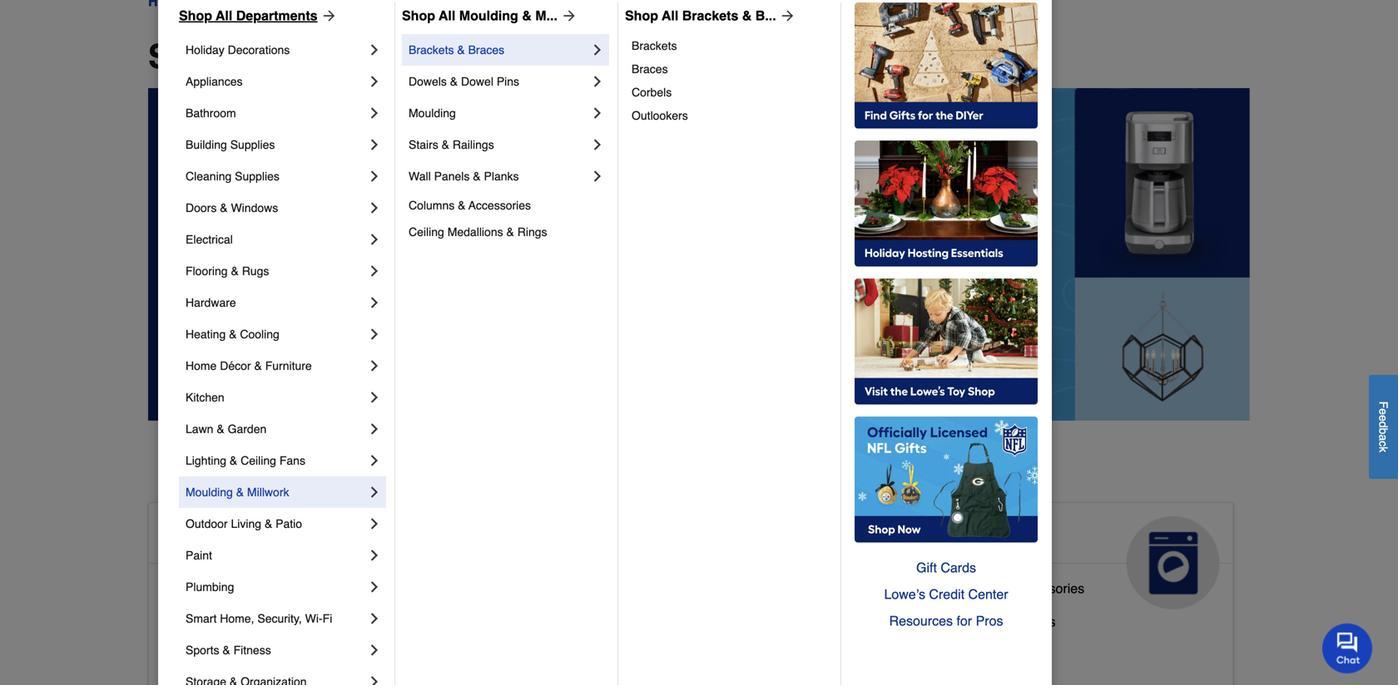 Task type: locate. For each thing, give the bounding box(es) containing it.
1 arrow right image from the left
[[557, 7, 577, 24]]

chevron right image
[[589, 73, 606, 90], [589, 136, 606, 153], [366, 168, 383, 185], [589, 168, 606, 185], [366, 263, 383, 280], [366, 295, 383, 311], [366, 358, 383, 374], [366, 389, 383, 406], [366, 421, 383, 438], [366, 484, 383, 501], [366, 516, 383, 533], [366, 548, 383, 564], [366, 611, 383, 627]]

departments
[[236, 8, 318, 23], [291, 37, 495, 76]]

1 horizontal spatial moulding
[[409, 107, 456, 120]]

0 horizontal spatial brackets
[[409, 43, 454, 57]]

& left pros
[[965, 614, 973, 630]]

0 vertical spatial pet
[[641, 523, 677, 550]]

supplies
[[230, 138, 275, 151], [235, 170, 279, 183], [592, 608, 643, 623]]

& down accessible bedroom link
[[222, 644, 230, 657]]

0 vertical spatial accessories
[[468, 199, 531, 212]]

building supplies
[[186, 138, 275, 151]]

chevron right image for flooring & rugs
[[366, 263, 383, 280]]

ceiling up millwork
[[241, 454, 276, 468]]

departments down arrow right image
[[291, 37, 495, 76]]

chevron right image for bathroom
[[366, 105, 383, 121]]

arrow right image
[[557, 7, 577, 24], [776, 7, 796, 24]]

all
[[216, 8, 232, 23], [439, 8, 455, 23], [662, 8, 678, 23], [240, 37, 282, 76]]

resources for pros link
[[855, 608, 1038, 635]]

livestock
[[533, 608, 589, 623]]

arrow right image up brackets & braces link
[[557, 7, 577, 24]]

appliances down holiday
[[186, 75, 243, 88]]

chevron right image for electrical
[[366, 231, 383, 248]]

0 vertical spatial bathroom
[[186, 107, 236, 120]]

livestock supplies
[[533, 608, 643, 623]]

supplies inside livestock supplies link
[[592, 608, 643, 623]]

4 accessible from the top
[[162, 648, 226, 663]]

2 horizontal spatial moulding
[[459, 8, 518, 23]]

brackets & braces
[[409, 43, 504, 57]]

accessible entry & home link
[[162, 644, 312, 677]]

& inside doors & windows link
[[220, 201, 228, 215]]

& left rugs
[[231, 265, 239, 278]]

accessible for accessible home
[[162, 523, 284, 550]]

& right entry
[[264, 648, 273, 663]]

kitchen
[[186, 391, 224, 404]]

& inside stairs & railings 'link'
[[442, 138, 449, 151]]

& inside animal & pet care
[[617, 523, 634, 550]]

lawn & garden
[[186, 423, 267, 436]]

moulding inside shop all moulding & m... link
[[459, 8, 518, 23]]

0 horizontal spatial appliances link
[[186, 66, 366, 97]]

& inside the accessible entry & home link
[[264, 648, 273, 663]]

building supplies link
[[186, 129, 366, 161]]

1 vertical spatial moulding
[[409, 107, 456, 120]]

0 horizontal spatial furniture
[[265, 359, 312, 373]]

lighting & ceiling fans link
[[186, 445, 366, 477]]

cooling
[[240, 328, 279, 341]]

e
[[1377, 409, 1390, 415], [1377, 415, 1390, 422]]

2 vertical spatial supplies
[[592, 608, 643, 623]]

all up holiday decorations
[[216, 8, 232, 23]]

1 horizontal spatial furniture
[[660, 641, 713, 657]]

moulding up outdoor
[[186, 486, 233, 499]]

chevron right image for paint
[[366, 548, 383, 564]]

& right décor on the bottom left of page
[[254, 359, 262, 373]]

for
[[957, 614, 972, 629]]

chevron right image for home décor & furniture
[[366, 358, 383, 374]]

2 horizontal spatial shop
[[625, 8, 658, 23]]

& left b...
[[742, 8, 752, 23]]

accessible inside "accessible bathroom" link
[[162, 581, 226, 597]]

1 vertical spatial accessories
[[1013, 581, 1084, 597]]

visit the lowe's toy shop. image
[[855, 279, 1038, 405]]

0 vertical spatial moulding
[[459, 8, 518, 23]]

supplies inside cleaning supplies link
[[235, 170, 279, 183]]

1 vertical spatial appliances
[[904, 523, 1028, 550]]

decorations
[[228, 43, 290, 57]]

gift
[[916, 560, 937, 576]]

rings
[[517, 226, 547, 239]]

& inside outdoor living & patio link
[[265, 518, 272, 531]]

braces up corbels
[[632, 62, 668, 76]]

b
[[1377, 428, 1390, 435]]

all down the shop all departments link
[[240, 37, 282, 76]]

outlookers link
[[632, 104, 829, 127]]

0 vertical spatial appliances
[[186, 75, 243, 88]]

ceiling inside "lighting & ceiling fans" link
[[241, 454, 276, 468]]

& right doors
[[220, 201, 228, 215]]

flooring & rugs
[[186, 265, 269, 278]]

find gifts for the diyer. image
[[855, 2, 1038, 129]]

& right animal
[[617, 523, 634, 550]]

2 horizontal spatial brackets
[[682, 8, 738, 23]]

columns
[[409, 199, 455, 212]]

moulding down dowels
[[409, 107, 456, 120]]

0 vertical spatial departments
[[236, 8, 318, 23]]

e up b
[[1377, 415, 1390, 422]]

brackets up dowels
[[409, 43, 454, 57]]

1 horizontal spatial accessories
[[1013, 581, 1084, 597]]

shop up holiday
[[179, 8, 212, 23]]

shop all brackets & b... link
[[625, 6, 796, 26]]

ceiling down columns
[[409, 226, 444, 239]]

accessible home
[[162, 523, 355, 550]]

home
[[186, 359, 217, 373], [291, 523, 355, 550], [277, 648, 312, 663]]

1 vertical spatial supplies
[[235, 170, 279, 183]]

accessories up chillers
[[1013, 581, 1084, 597]]

moulding inside moulding link
[[409, 107, 456, 120]]

doors & windows link
[[186, 192, 366, 224]]

appliance parts & accessories link
[[904, 577, 1084, 611]]

brackets & braces link
[[409, 34, 589, 66]]

brackets up brackets link
[[682, 8, 738, 23]]

& left dowel
[[450, 75, 458, 88]]

stairs & railings
[[409, 138, 494, 151]]

1 vertical spatial home
[[291, 523, 355, 550]]

0 horizontal spatial appliances
[[186, 75, 243, 88]]

& right houses,
[[647, 641, 656, 657]]

wall panels & planks
[[409, 170, 519, 183]]

1 vertical spatial departments
[[291, 37, 495, 76]]

gift cards link
[[855, 555, 1038, 582]]

shop all departments link
[[179, 6, 337, 26]]

1 accessible from the top
[[162, 523, 284, 550]]

appliances image
[[1127, 517, 1220, 610]]

houses,
[[594, 641, 643, 657]]

stairs & railings link
[[409, 129, 589, 161]]

animal & pet care link
[[520, 503, 862, 610]]

lawn & garden link
[[186, 414, 366, 445]]

1 horizontal spatial shop
[[402, 8, 435, 23]]

& left planks
[[473, 170, 481, 183]]

animal & pet care
[[533, 523, 677, 577]]

all up brackets & braces on the left top of page
[[439, 8, 455, 23]]

supplies for cleaning supplies
[[235, 170, 279, 183]]

0 horizontal spatial braces
[[468, 43, 504, 57]]

flooring & rugs link
[[186, 255, 366, 287]]

chevron right image for lawn & garden
[[366, 421, 383, 438]]

1 vertical spatial braces
[[632, 62, 668, 76]]

cleaning supplies
[[186, 170, 279, 183]]

arrow right image inside shop all moulding & m... link
[[557, 7, 577, 24]]

departments up holiday decorations link
[[236, 8, 318, 23]]

appliance parts & accessories
[[904, 581, 1084, 597]]

1 vertical spatial pet
[[533, 641, 553, 657]]

chevron right image for stairs & railings
[[589, 136, 606, 153]]

d
[[1377, 422, 1390, 428]]

pins
[[497, 75, 519, 88]]

sports
[[186, 644, 219, 657]]

b...
[[755, 8, 776, 23]]

2 vertical spatial moulding
[[186, 486, 233, 499]]

furniture up kitchen link
[[265, 359, 312, 373]]

chevron right image for sports & fitness
[[366, 642, 383, 659]]

all up brackets link
[[662, 8, 678, 23]]

0 vertical spatial braces
[[468, 43, 504, 57]]

chevron right image
[[366, 42, 383, 58], [589, 42, 606, 58], [366, 73, 383, 90], [366, 105, 383, 121], [589, 105, 606, 121], [366, 136, 383, 153], [366, 200, 383, 216], [366, 231, 383, 248], [366, 326, 383, 343], [366, 453, 383, 469], [366, 579, 383, 596], [366, 642, 383, 659], [366, 674, 383, 686]]

home,
[[220, 612, 254, 626]]

& inside "lighting & ceiling fans" link
[[230, 454, 237, 468]]

& right lighting
[[230, 454, 237, 468]]

heating & cooling
[[186, 328, 279, 341]]

shop all moulding & m...
[[402, 8, 557, 23]]

beverage & wine chillers
[[904, 614, 1056, 630]]

1 vertical spatial appliances link
[[891, 503, 1233, 610]]

2 e from the top
[[1377, 415, 1390, 422]]

1 shop from the left
[[179, 8, 212, 23]]

0 horizontal spatial moulding
[[186, 486, 233, 499]]

security,
[[257, 612, 302, 626]]

3 shop from the left
[[625, 8, 658, 23]]

supplies inside building supplies link
[[230, 138, 275, 151]]

& inside dowels & dowel pins link
[[450, 75, 458, 88]]

2 shop from the left
[[402, 8, 435, 23]]

supplies up cleaning supplies at the top left
[[230, 138, 275, 151]]

1 horizontal spatial braces
[[632, 62, 668, 76]]

accessories
[[468, 199, 531, 212], [1013, 581, 1084, 597]]

2 accessible from the top
[[162, 581, 226, 597]]

shop all departments
[[179, 8, 318, 23]]

0 horizontal spatial ceiling
[[241, 454, 276, 468]]

ceiling medallions & rings
[[409, 226, 547, 239]]

lowe's credit center link
[[855, 582, 1038, 608]]

& left m...
[[522, 8, 532, 23]]

holiday hosting essentials. image
[[855, 141, 1038, 267]]

e up d
[[1377, 409, 1390, 415]]

0 horizontal spatial arrow right image
[[557, 7, 577, 24]]

& left rings
[[506, 226, 514, 239]]

1 horizontal spatial ceiling
[[409, 226, 444, 239]]

& right stairs in the left of the page
[[442, 138, 449, 151]]

& inside heating & cooling link
[[229, 328, 237, 341]]

brackets for brackets
[[632, 39, 677, 52]]

medallions
[[447, 226, 503, 239]]

chevron right image for plumbing
[[366, 579, 383, 596]]

& right parts
[[1001, 581, 1010, 597]]

arrow right image up brackets link
[[776, 7, 796, 24]]

shop up corbels
[[625, 8, 658, 23]]

& inside shop all brackets & b... link
[[742, 8, 752, 23]]

beverage
[[904, 614, 961, 630]]

accessible inside the accessible entry & home link
[[162, 648, 226, 663]]

1 vertical spatial furniture
[[660, 641, 713, 657]]

chevron right image for moulding & millwork
[[366, 484, 383, 501]]

0 horizontal spatial pet
[[533, 641, 553, 657]]

appliances link down decorations
[[186, 66, 366, 97]]

accessible for accessible bathroom
[[162, 581, 226, 597]]

chevron right image for heating & cooling
[[366, 326, 383, 343]]

3 accessible from the top
[[162, 614, 226, 630]]

1 horizontal spatial brackets
[[632, 39, 677, 52]]

chat invite button image
[[1322, 623, 1373, 674]]

1 horizontal spatial pet
[[641, 523, 677, 550]]

& left patio
[[265, 518, 272, 531]]

appliances link up chillers
[[891, 503, 1233, 610]]

panels
[[434, 170, 470, 183]]

& left millwork
[[236, 486, 244, 499]]

moulding up brackets & braces link
[[459, 8, 518, 23]]

1 vertical spatial ceiling
[[241, 454, 276, 468]]

chevron right image for moulding
[[589, 105, 606, 121]]

accessible inside accessible home link
[[162, 523, 284, 550]]

electrical
[[186, 233, 233, 246]]

2 arrow right image from the left
[[776, 7, 796, 24]]

holiday decorations
[[186, 43, 290, 57]]

0 vertical spatial ceiling
[[409, 226, 444, 239]]

& inside "pet beds, houses, & furniture" link
[[647, 641, 656, 657]]

dowel
[[461, 75, 493, 88]]

& up dowels & dowel pins
[[457, 43, 465, 57]]

& inside brackets & braces link
[[457, 43, 465, 57]]

accessories up the ceiling medallions & rings link
[[468, 199, 531, 212]]

moulding & millwork
[[186, 486, 289, 499]]

chevron right image for building supplies
[[366, 136, 383, 153]]

bathroom up building
[[186, 107, 236, 120]]

appliances up the cards
[[904, 523, 1028, 550]]

beverage & wine chillers link
[[904, 611, 1056, 644]]

arrow right image inside shop all brackets & b... link
[[776, 7, 796, 24]]

holiday decorations link
[[186, 34, 366, 66]]

& right lawn
[[217, 423, 224, 436]]

brackets up corbels
[[632, 39, 677, 52]]

& inside beverage & wine chillers link
[[965, 614, 973, 630]]

chillers
[[1011, 614, 1056, 630]]

0 vertical spatial home
[[186, 359, 217, 373]]

accessible bedroom link
[[162, 611, 284, 644]]

supplies up houses,
[[592, 608, 643, 623]]

accessible inside accessible bedroom link
[[162, 614, 226, 630]]

moulding for moulding
[[409, 107, 456, 120]]

furniture right houses,
[[660, 641, 713, 657]]

shop up brackets & braces on the left top of page
[[402, 8, 435, 23]]

supplies up windows
[[235, 170, 279, 183]]

shop all departments
[[148, 37, 495, 76]]

chevron right image for brackets & braces
[[589, 42, 606, 58]]

home décor & furniture link
[[186, 350, 366, 382]]

& down wall panels & planks
[[458, 199, 466, 212]]

& inside the ceiling medallions & rings link
[[506, 226, 514, 239]]

bathroom up smart home, security, wi-fi
[[230, 581, 287, 597]]

accessible home link
[[149, 503, 491, 610]]

brackets link
[[632, 34, 829, 57]]

0 horizontal spatial shop
[[179, 8, 212, 23]]

& left 'cooling'
[[229, 328, 237, 341]]

0 vertical spatial supplies
[[230, 138, 275, 151]]

heating
[[186, 328, 226, 341]]

bathroom
[[186, 107, 236, 120], [230, 581, 287, 597]]

resources
[[889, 614, 953, 629]]

1 horizontal spatial arrow right image
[[776, 7, 796, 24]]

smart
[[186, 612, 217, 626]]

1 horizontal spatial appliances
[[904, 523, 1028, 550]]

brackets
[[682, 8, 738, 23], [632, 39, 677, 52], [409, 43, 454, 57]]

braces inside braces link
[[632, 62, 668, 76]]

& inside columns & accessories link
[[458, 199, 466, 212]]

braces up dowel
[[468, 43, 504, 57]]

moulding
[[459, 8, 518, 23], [409, 107, 456, 120], [186, 486, 233, 499]]

chevron right image for smart home, security, wi-fi
[[366, 611, 383, 627]]

brackets for brackets & braces
[[409, 43, 454, 57]]

credit
[[929, 587, 965, 602]]

& inside shop all moulding & m... link
[[522, 8, 532, 23]]

hardware
[[186, 296, 236, 310]]



Task type: describe. For each thing, give the bounding box(es) containing it.
& inside flooring & rugs link
[[231, 265, 239, 278]]

f e e d b a c k button
[[1369, 375, 1398, 479]]

stairs
[[409, 138, 438, 151]]

m...
[[535, 8, 557, 23]]

outlookers
[[632, 109, 688, 122]]

ceiling medallions & rings link
[[409, 219, 606, 245]]

heating & cooling link
[[186, 319, 366, 350]]

1 e from the top
[[1377, 409, 1390, 415]]

wi-
[[305, 612, 323, 626]]

shop for shop all departments
[[179, 8, 212, 23]]

& inside wall panels & planks link
[[473, 170, 481, 183]]

0 vertical spatial appliances link
[[186, 66, 366, 97]]

0 vertical spatial furniture
[[265, 359, 312, 373]]

arrow right image
[[318, 7, 337, 24]]

flooring
[[186, 265, 228, 278]]

1 horizontal spatial appliances link
[[891, 503, 1233, 610]]

millwork
[[247, 486, 289, 499]]

braces inside brackets & braces link
[[468, 43, 504, 57]]

columns & accessories link
[[409, 192, 606, 219]]

paint
[[186, 549, 212, 563]]

doors
[[186, 201, 217, 215]]

shop
[[148, 37, 231, 76]]

chevron right image for cleaning supplies
[[366, 168, 383, 185]]

entry
[[230, 648, 261, 663]]

animal & pet care image
[[756, 517, 849, 610]]

smart home, security, wi-fi
[[186, 612, 332, 626]]

center
[[968, 587, 1008, 602]]

windows
[[231, 201, 278, 215]]

paint link
[[186, 540, 366, 572]]

accessible for accessible entry & home
[[162, 648, 226, 663]]

& inside home décor & furniture link
[[254, 359, 262, 373]]

moulding link
[[409, 97, 589, 129]]

chevron right image for holiday decorations
[[366, 42, 383, 58]]

corbels
[[632, 86, 672, 99]]

lighting
[[186, 454, 226, 468]]

dowels
[[409, 75, 447, 88]]

dowels & dowel pins link
[[409, 66, 589, 97]]

supplies for building supplies
[[230, 138, 275, 151]]

cards
[[941, 560, 976, 576]]

pet inside animal & pet care
[[641, 523, 677, 550]]

care
[[533, 550, 585, 577]]

pet beds, houses, & furniture
[[533, 641, 713, 657]]

plumbing link
[[186, 572, 366, 603]]

chevron right image for dowels & dowel pins
[[589, 73, 606, 90]]

planks
[[484, 170, 519, 183]]

all for moulding
[[439, 8, 455, 23]]

chevron right image for wall panels & planks
[[589, 168, 606, 185]]

accessible for accessible bedroom
[[162, 614, 226, 630]]

moulding for moulding & millwork
[[186, 486, 233, 499]]

livestock supplies link
[[533, 604, 643, 637]]

ceiling inside the ceiling medallions & rings link
[[409, 226, 444, 239]]

shop all moulding & m... link
[[402, 6, 577, 26]]

shop for shop all moulding & m...
[[402, 8, 435, 23]]

appliance
[[904, 581, 962, 597]]

wall
[[409, 170, 431, 183]]

accessible home image
[[385, 517, 478, 610]]

wine
[[977, 614, 1007, 630]]

accessible bedroom
[[162, 614, 284, 630]]

0 horizontal spatial accessories
[[468, 199, 531, 212]]

sports & fitness
[[186, 644, 271, 657]]

all for brackets
[[662, 8, 678, 23]]

& inside the moulding & millwork link
[[236, 486, 244, 499]]

smart home, security, wi-fi link
[[186, 603, 366, 635]]

lawn
[[186, 423, 213, 436]]

corbels link
[[632, 81, 829, 104]]

accessible bathroom link
[[162, 577, 287, 611]]

accessible bathroom
[[162, 581, 287, 597]]

officially licensed n f l gifts. shop now. image
[[855, 417, 1038, 543]]

all for departments
[[216, 8, 232, 23]]

parts
[[966, 581, 997, 597]]

décor
[[220, 359, 251, 373]]

home décor & furniture
[[186, 359, 312, 373]]

supplies for livestock supplies
[[592, 608, 643, 623]]

rugs
[[242, 265, 269, 278]]

chevron right image for lighting & ceiling fans
[[366, 453, 383, 469]]

hardware link
[[186, 287, 366, 319]]

chevron right image for appliances
[[366, 73, 383, 90]]

beds,
[[557, 641, 591, 657]]

fans
[[279, 454, 305, 468]]

chevron right image for kitchen
[[366, 389, 383, 406]]

chevron right image for outdoor living & patio
[[366, 516, 383, 533]]

outdoor
[[186, 518, 228, 531]]

kitchen link
[[186, 382, 366, 414]]

& inside sports & fitness link
[[222, 644, 230, 657]]

& inside appliance parts & accessories link
[[1001, 581, 1010, 597]]

railings
[[453, 138, 494, 151]]

columns & accessories
[[409, 199, 531, 212]]

chevron right image for hardware
[[366, 295, 383, 311]]

arrow right image for shop all moulding & m...
[[557, 7, 577, 24]]

shop for shop all brackets & b...
[[625, 8, 658, 23]]

f e e d b a c k
[[1377, 402, 1390, 453]]

chevron right image for doors & windows
[[366, 200, 383, 216]]

garden
[[228, 423, 267, 436]]

arrow right image for shop all brackets & b...
[[776, 7, 796, 24]]

holiday
[[186, 43, 224, 57]]

2 vertical spatial home
[[277, 648, 312, 663]]

f
[[1377, 402, 1390, 409]]

gift cards
[[916, 560, 976, 576]]

departments for shop all departments
[[236, 8, 318, 23]]

pet beds, houses, & furniture link
[[533, 637, 713, 671]]

& inside lawn & garden link
[[217, 423, 224, 436]]

1 vertical spatial bathroom
[[230, 581, 287, 597]]

doors & windows
[[186, 201, 278, 215]]

departments for shop all departments
[[291, 37, 495, 76]]

enjoy savings year-round. no matter what you're shopping for, find what you need at a great price. image
[[148, 88, 1250, 421]]

outdoor living & patio
[[186, 518, 302, 531]]

fitness
[[233, 644, 271, 657]]

accessible entry & home
[[162, 648, 312, 663]]

building
[[186, 138, 227, 151]]

braces link
[[632, 57, 829, 81]]



Task type: vqa. For each thing, say whether or not it's contained in the screenshot.
c
yes



